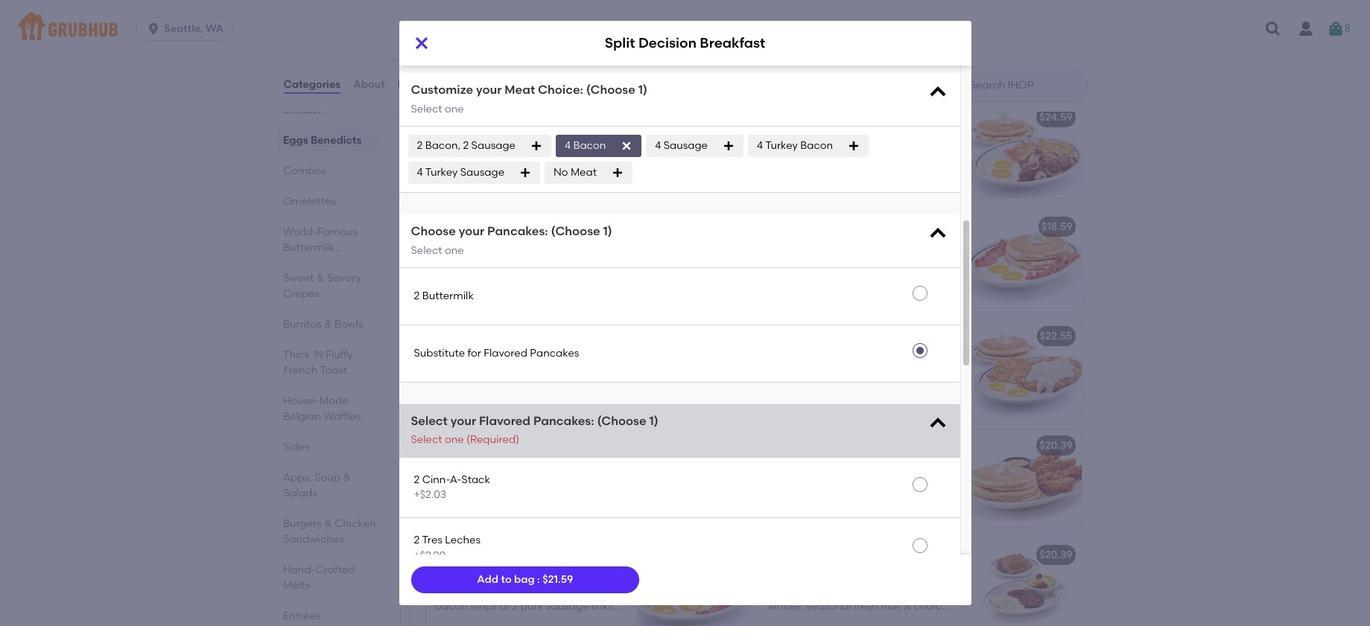 Task type: vqa. For each thing, say whether or not it's contained in the screenshot.
"Asian" image
no



Task type: locate. For each thing, give the bounding box(es) containing it.
1 bacon from the left
[[573, 139, 606, 152]]

strips, down custom
[[553, 147, 583, 160]]

your inside "choose your pancakes: (choose 1) select one"
[[459, 224, 485, 239]]

a-
[[450, 474, 462, 486]]

cured inside two eggs* your way, 2 custom cured hickory-smoked bacon strips, 2 pork sausage links, 2 thick-cut pieces of ham, golden hash browns & 2 fluffy buttermilk pancakes.
[[588, 132, 617, 145]]

1 bone from the top
[[445, 439, 471, 452]]

served
[[435, 257, 468, 269], [552, 460, 586, 473]]

1 vertical spatial pancakes
[[828, 615, 878, 627]]

2 horizontal spatial or
[[917, 257, 927, 269]]

impossible™ up sausages,
[[777, 570, 838, 583]]

smoked down sampler
[[476, 147, 515, 160]]

flavored for for
[[484, 347, 528, 360]]

0 vertical spatial combos
[[423, 66, 488, 85]]

omelettes
[[283, 195, 336, 208]]

categories button
[[283, 58, 341, 112]]

0 horizontal spatial grilled
[[508, 460, 539, 473]]

combo right power
[[1006, 549, 1044, 562]]

pork inside two eggs* your way, 2 custom cured hickory-smoked bacon strips, 2 pork sausage links, 2 thick-cut pieces of ham, golden hash browns & 2 fluffy buttermilk pancakes.
[[594, 147, 616, 160]]

smothered
[[769, 366, 824, 379]]

fluffy up toast at bottom
[[325, 349, 353, 361]]

combo up "two jumbo smoked sausage links served with 2 eggs* your way, hash browns & 2 buttermilk pancakes."
[[502, 220, 540, 233]]

choice down 'egg' in the right of the page
[[914, 600, 948, 613]]

flavored right for
[[484, 347, 528, 360]]

4 right 4 bacon
[[655, 139, 661, 152]]

0 vertical spatial 'n
[[312, 349, 323, 361]]

+$2.99
[[414, 550, 446, 562]]

sausage inside two eggs* your way, 2 custom cured hickory-smoked bacon strips, 2 pork sausage links, 2 thick-cut pieces of ham, golden hash browns & 2 fluffy buttermilk pancakes.
[[435, 162, 478, 175]]

hickory-
[[435, 147, 476, 160], [769, 257, 809, 269], [509, 585, 550, 598]]

buttermilk up may
[[854, 396, 906, 409]]

1 horizontal spatial fluffy
[[574, 381, 601, 394]]

2 select from the top
[[411, 244, 442, 257]]

0 horizontal spatial fluffy
[[325, 349, 353, 361]]

two for two eggs* your way, 2 custom-cured hickory-smoked bacon strips or 2 pork sausage links & 2 fluffy buttermilk pancakes.
[[769, 241, 789, 254]]

breakfast
[[700, 35, 766, 52], [435, 111, 484, 123], [500, 549, 550, 562]]

combos up breakfast sampler at the left of the page
[[423, 66, 488, 85]]

steak up steak*
[[473, 439, 503, 452]]

'n up toast at bottom
[[312, 349, 323, 361]]

smoked inside "two jumbo smoked sausage links served with 2 eggs* your way, hash browns & 2 buttermilk pancakes."
[[492, 241, 532, 254]]

2 chicken from the top
[[880, 476, 920, 488]]

1 horizontal spatial 1)
[[638, 83, 648, 97]]

links
[[580, 241, 602, 254], [839, 272, 861, 284], [592, 600, 613, 613]]

1 t- from the top
[[435, 439, 445, 452]]

3 inside four buttermilk crispy chicken strips made with all-natural chicken breast & 3 buttermilk pancakes. served with choice of sauce.
[[779, 491, 785, 503]]

golden down mushrooms.
[[819, 162, 854, 175]]

4 left ham,
[[417, 166, 423, 179]]

& inside golden-battered beef steak smothered in hearty gravy. served with 2 eggs* your way, golden hash browns & 2 fluffy buttermilk pancakes.   *gravy may contain pork.
[[808, 396, 816, 409]]

customize
[[411, 83, 473, 97]]

2 horizontal spatial 3
[[779, 491, 785, 503]]

turkey down bacon,
[[425, 166, 458, 179]]

eggs up the t-bone steak* grilled & served with 3 eggs* your way & 3 fluffy buttermilk pancakes.
[[516, 439, 541, 452]]

0 vertical spatial cured
[[588, 132, 617, 145]]

1 vertical spatial impossible™
[[777, 570, 838, 583]]

$21.59
[[543, 574, 573, 586]]

bag
[[514, 574, 535, 586]]

steak
[[841, 330, 870, 343], [473, 439, 503, 452]]

1 vertical spatial choice
[[914, 600, 948, 613]]

choice down all-
[[792, 506, 827, 519]]

1 $20.39 from the top
[[1040, 439, 1073, 452]]

& inside world-famous buttermilk pancakes sweet & savory crepes
[[316, 272, 324, 285]]

pesto veggie eggs benedict image
[[970, 0, 1082, 35]]

1 vertical spatial turkey
[[425, 166, 458, 179]]

2 vertical spatial hickory-
[[509, 585, 550, 598]]

served inside "two jumbo smoked sausage links served with 2 eggs* your way, hash browns & 2 buttermilk pancakes."
[[435, 257, 468, 269]]

served down select your flavored pancakes:  (choose 1) select one (required) at the bottom
[[552, 460, 586, 473]]

sausage down $21.59
[[546, 600, 589, 613]]

0 vertical spatial golden
[[819, 162, 854, 175]]

4 select from the top
[[411, 434, 442, 447]]

tres
[[422, 535, 443, 547]]

golden
[[819, 162, 854, 175], [463, 177, 499, 190], [882, 381, 918, 394]]

steak up mushrooms.
[[802, 132, 829, 145]]

0 vertical spatial steak
[[802, 132, 829, 145]]

bacon right sirloin on the top
[[801, 139, 833, 152]]

flavored
[[484, 347, 528, 360], [479, 414, 531, 428]]

one for select
[[445, 434, 464, 447]]

your inside "two jumbo smoked sausage links served with 2 eggs* your way, hash browns & 2 buttermilk pancakes."
[[535, 257, 557, 269]]

svg image right mushrooms.
[[848, 140, 860, 152]]

1 vertical spatial pancakes
[[530, 347, 579, 360]]

choose your pancakes: (choose 1) select one
[[411, 224, 612, 257]]

no for no eggs
[[414, 16, 429, 28]]

combos
[[423, 66, 488, 85], [283, 165, 326, 177]]

0 horizontal spatial combos
[[283, 165, 326, 177]]

1 vertical spatial grilled
[[508, 460, 539, 473]]

links, up our
[[480, 366, 505, 379]]

meat down 4 bacon
[[571, 166, 597, 179]]

select down 1
[[411, 414, 448, 428]]

golden-
[[769, 351, 810, 364]]

two for two eggs* your way, 2 custom cured hickory-smoked bacon strips, 2 pork sausage links, 2 thick-cut pieces of ham, golden hash browns & 2 fluffy buttermilk pancakes.
[[435, 132, 455, 145]]

french inside the thick 'n fluffy french toast
[[283, 364, 318, 377]]

1 vertical spatial links
[[839, 272, 861, 284]]

served for with
[[843, 147, 878, 160]]

served
[[843, 147, 878, 160], [906, 366, 940, 379], [897, 491, 931, 503]]

0 vertical spatial buttermilk
[[283, 241, 334, 254]]

served inside sirloin steak tips* with grilled onions & mushrooms. served with 2 eggs* your way, golden hash browns & 2 fluffy buttermilk pancakes.
[[843, 147, 878, 160]]

3 for four buttermilk crispy chicken strips made with all-natural chicken breast & 3 buttermilk pancakes. served with choice of sauce.
[[779, 491, 785, 503]]

pancakes. down thick-
[[489, 192, 541, 205]]

eggs up reviews
[[431, 16, 456, 28]]

0 vertical spatial served
[[435, 257, 468, 269]]

sampler
[[487, 111, 530, 123]]

2 vertical spatial (choose
[[597, 414, 647, 428]]

0 vertical spatial hickory-
[[435, 147, 476, 160]]

4 for 4 sausage
[[655, 139, 661, 152]]

$24.59
[[1040, 111, 1073, 123]]

two inside "two jumbo smoked sausage links served with 2 eggs* your way, hash browns & 2 buttermilk pancakes."
[[435, 241, 455, 254]]

t-bone steak & eggs image
[[636, 430, 748, 527]]

to
[[501, 574, 512, 586]]

fluffy
[[325, 349, 353, 361], [574, 381, 601, 394]]

1 vertical spatial bone
[[445, 460, 471, 473]]

0 vertical spatial one
[[445, 103, 464, 115]]

cut
[[544, 162, 561, 175]]

3 select from the top
[[411, 414, 448, 428]]

1 vertical spatial hickory-
[[769, 257, 809, 269]]

svg image inside seattle, wa button
[[146, 22, 161, 37]]

of down whites,
[[769, 615, 779, 627]]

scrambled
[[822, 585, 876, 598]]

hickory- inside two eggs* your way, 2 custom cured hickory-smoked bacon strips, 2 pork sausage links, 2 thick-cut pieces of ham, golden hash browns & 2 fluffy buttermilk pancakes.
[[435, 147, 476, 160]]

strips inside two eggs* your way, 2 custom-cured hickory-smoked bacon strips or 2 pork sausage links & 2 fluffy buttermilk pancakes.
[[887, 257, 914, 269]]

your inside select your flavored pancakes:  (choose 1) select one (required)
[[451, 414, 476, 428]]

1 vertical spatial t-
[[435, 460, 445, 473]]

choice inside 2  impossible™ plant-based sausages, scrambled cage-free egg whites, seasonal fresh fruit & choice of 2 protein pancakes or multigr
[[914, 600, 948, 613]]

svg image left cut
[[519, 167, 531, 179]]

bacon inside two eggs* your way, hash browns, 2 custom-cured hickory-smoked bacon strips or 2 pork sausage links & toast.
[[435, 600, 468, 613]]

browns down cut
[[528, 177, 565, 190]]

one left "(required)"
[[445, 434, 464, 447]]

0 horizontal spatial hickory-
[[435, 147, 476, 160]]

links, inside 2 eggs*, 2 bacon strips, 2 pork sausage links, 2 buttermilk pancakes & 1 slice of our new thick 'n fluffy french toast.
[[480, 366, 505, 379]]

cinn-
[[422, 474, 450, 486]]

no right thick-
[[554, 166, 568, 179]]

2 vertical spatial strips
[[470, 600, 497, 613]]

2 one from the top
[[445, 244, 464, 257]]

sausage up ham,
[[435, 162, 478, 175]]

0 vertical spatial (choose
[[586, 83, 636, 97]]

2 inside 2 cinn-a-stack +$2.03
[[414, 474, 420, 486]]

pancakes: inside select your flavored pancakes:  (choose 1) select one (required)
[[534, 414, 594, 428]]

steak for steak*
[[473, 439, 503, 452]]

buttermilk inside two eggs* your way, 2 custom cured hickory-smoked bacon strips, 2 pork sausage links, 2 thick-cut pieces of ham, golden hash browns & 2 fluffy buttermilk pancakes.
[[435, 192, 487, 205]]

2 horizontal spatial hickory-
[[769, 257, 809, 269]]

two inside two eggs* your way, 2 custom cured hickory-smoked bacon strips, 2 pork sausage links, 2 thick-cut pieces of ham, golden hash browns & 2 fluffy buttermilk pancakes.
[[435, 132, 455, 145]]

1 horizontal spatial bacon
[[801, 139, 833, 152]]

pancakes. down natural
[[842, 491, 894, 503]]

0 vertical spatial pancakes
[[570, 366, 619, 379]]

2
[[539, 132, 545, 145], [417, 139, 423, 152], [463, 139, 469, 152], [585, 147, 591, 160], [905, 147, 910, 160], [507, 162, 513, 175], [933, 162, 939, 175], [578, 177, 583, 190], [873, 241, 879, 254], [495, 257, 500, 269], [929, 257, 935, 269], [484, 272, 490, 284], [874, 272, 880, 284], [414, 290, 420, 302], [435, 351, 441, 364], [477, 351, 483, 364], [553, 351, 558, 364], [507, 366, 513, 379], [792, 381, 798, 394], [818, 396, 824, 409], [414, 474, 420, 486], [414, 535, 420, 547], [608, 570, 614, 583], [769, 570, 775, 583], [512, 600, 518, 613], [781, 615, 787, 627]]

0 vertical spatial chicken
[[880, 460, 919, 473]]

served right the gravy.
[[906, 366, 940, 379]]

1 horizontal spatial pancakes
[[530, 347, 579, 360]]

split decision breakfast
[[605, 35, 766, 52]]

1 links, from the top
[[480, 162, 505, 175]]

& up sandwiches
[[324, 518, 332, 531]]

select down choose
[[411, 244, 442, 257]]

served for fluffy
[[552, 460, 586, 473]]

four buttermilk crispy chicken strips made with all-natural chicken breast & 3 buttermilk pancakes. served with choice of sauce.
[[769, 460, 955, 519]]

buttermilk down mushrooms.
[[796, 177, 848, 190]]

3 one from the top
[[445, 434, 464, 447]]

buttermilk up new
[[516, 366, 567, 379]]

buttermilk down jumbo
[[422, 290, 474, 302]]

1 vertical spatial golden
[[463, 177, 499, 190]]

0 horizontal spatial bacon
[[573, 139, 606, 152]]

buttermilk down "choose your pancakes: (choose 1) select one"
[[493, 272, 544, 284]]

sides
[[283, 441, 310, 454]]

& inside burgers & chicken sandwiches
[[324, 518, 332, 531]]

& down made
[[769, 491, 777, 503]]

4 left sirloin on the top
[[757, 139, 763, 152]]

chicken
[[334, 518, 376, 531]]

choice
[[792, 506, 827, 519], [914, 600, 948, 613]]

french up house- on the bottom left
[[283, 364, 318, 377]]

browns,
[[566, 570, 606, 583]]

smoked down browns,
[[550, 585, 590, 598]]

strips inside four buttermilk crispy chicken strips made with all-natural chicken breast & 3 buttermilk pancakes. served with choice of sauce.
[[922, 460, 949, 473]]

pancakes. down tips*
[[850, 177, 903, 190]]

browns down onions
[[883, 162, 920, 175]]

2 tres leches +$2.99
[[414, 535, 481, 562]]

pancakes
[[570, 366, 619, 379], [828, 615, 878, 627]]

sirloin steak tips* with grilled onions & mushrooms. served with 2 eggs* your way, golden hash browns & 2 fluffy buttermilk pancakes.
[[769, 132, 948, 190]]

turkey left tips*
[[766, 139, 798, 152]]

world-famous buttermilk pancakes sweet & savory crepes
[[283, 226, 361, 300]]

0 vertical spatial custom-
[[881, 241, 924, 254]]

2 vertical spatial links
[[592, 600, 613, 613]]

1 vertical spatial 3
[[525, 476, 531, 488]]

strips
[[887, 257, 914, 269], [922, 460, 949, 473], [470, 600, 497, 613]]

benedicts
[[310, 134, 361, 147]]

served down tips*
[[843, 147, 878, 160]]

strips, up new
[[520, 351, 550, 364]]

1 horizontal spatial thick
[[531, 381, 558, 394]]

1 vertical spatial steak
[[883, 351, 910, 364]]

1 horizontal spatial breakfast
[[500, 549, 550, 562]]

1 horizontal spatial strips,
[[553, 147, 583, 160]]

your inside the "customize your meat choice: (choose 1) select one"
[[476, 83, 502, 97]]

0 vertical spatial bone
[[445, 439, 471, 452]]

(choose inside select your flavored pancakes:  (choose 1) select one (required)
[[597, 414, 647, 428]]

crispy
[[848, 460, 878, 473]]

(choose for choice:
[[586, 83, 636, 97]]

8
[[1345, 22, 1351, 35]]

2 $20.39 from the top
[[1040, 549, 1073, 562]]

0 horizontal spatial french
[[283, 364, 318, 377]]

biscuits
[[283, 104, 321, 116]]

fluffy inside the t-bone steak* grilled & served with 3 eggs* your way & 3 fluffy buttermilk pancakes.
[[533, 476, 558, 488]]

breakfast right decision
[[700, 35, 766, 52]]

seattle, wa button
[[136, 17, 239, 41]]

chicken
[[880, 460, 919, 473], [880, 476, 920, 488]]

2 vertical spatial served
[[897, 491, 931, 503]]

svg image
[[1327, 20, 1345, 38], [146, 22, 161, 37], [412, 34, 430, 52], [531, 140, 543, 152], [723, 140, 735, 152], [612, 167, 624, 179], [927, 224, 948, 245], [927, 414, 948, 434]]

flavored inside button
[[484, 347, 528, 360]]

smoked down smokehouse combo
[[492, 241, 532, 254]]

or inside 2  impossible™ plant-based sausages, scrambled cage-free egg whites, seasonal fresh fruit & choice of 2 protein pancakes or multigr
[[880, 615, 891, 627]]

$20.39 for 2  impossible™ plant-based sausages, scrambled cage-free egg whites, seasonal fresh fruit & choice of 2 protein pancakes or multigr
[[1040, 549, 1073, 562]]

select down the customize
[[411, 103, 442, 115]]

your
[[476, 83, 502, 97], [489, 132, 511, 145], [769, 162, 791, 175], [459, 224, 485, 239], [823, 241, 845, 254], [535, 257, 557, 269], [833, 381, 855, 394], [451, 414, 476, 428], [467, 476, 489, 488], [489, 570, 511, 583]]

served down jumbo
[[435, 257, 468, 269]]

3 for t-bone steak* grilled & served with 3 eggs* your way & 3 fluffy buttermilk pancakes.
[[525, 476, 531, 488]]

& up steak*
[[505, 439, 513, 452]]

1 horizontal spatial french
[[435, 396, 470, 409]]

two for two jumbo smoked sausage links served with 2 eggs* your way, hash browns & 2 buttermilk pancakes.
[[435, 241, 455, 254]]

0 horizontal spatial no
[[414, 16, 429, 28]]

1) inside "choose your pancakes: (choose 1) select one"
[[603, 224, 612, 239]]

served inside the t-bone steak* grilled & served with 3 eggs* your way & 3 fluffy buttermilk pancakes.
[[552, 460, 586, 473]]

0 vertical spatial links,
[[480, 162, 505, 175]]

impossible™ up plant-
[[794, 549, 856, 562]]

or inside two eggs* your way, 2 custom-cured hickory-smoked bacon strips or 2 pork sausage links & 2 fluffy buttermilk pancakes.
[[917, 257, 927, 269]]

steak up the gravy.
[[883, 351, 910, 364]]

0 vertical spatial strips
[[887, 257, 914, 269]]

breakfast up 2 bacon, 2 sausage
[[435, 111, 484, 123]]

eggs* inside "two jumbo smoked sausage links served with 2 eggs* your way, hash browns & 2 buttermilk pancakes."
[[503, 257, 532, 269]]

one inside the "customize your meat choice: (choose 1) select one"
[[445, 103, 464, 115]]

pancakes. down smothered
[[769, 411, 821, 424]]

impossible™
[[794, 549, 856, 562], [777, 570, 838, 583]]

2 horizontal spatial strips
[[922, 460, 949, 473]]

quick
[[435, 549, 465, 562]]

0 horizontal spatial choice
[[792, 506, 827, 519]]

custom-
[[881, 241, 924, 254], [435, 585, 477, 598]]

1 vertical spatial no
[[554, 166, 568, 179]]

svg image inside main navigation navigation
[[1265, 20, 1283, 38]]

french down 1
[[435, 396, 470, 409]]

& left toast.
[[435, 615, 443, 627]]

& left 1
[[435, 381, 443, 394]]

& down smothered
[[808, 396, 816, 409]]

2 eggs*, 2 bacon strips, 2 pork sausage links, 2 buttermilk pancakes & 1 slice of our new thick 'n fluffy french toast.
[[435, 351, 619, 409]]

hash inside sirloin steak tips* with grilled onions & mushrooms. served with 2 eggs* your way, golden hash browns & 2 fluffy buttermilk pancakes.
[[856, 162, 881, 175]]

strips inside two eggs* your way, hash browns, 2 custom-cured hickory-smoked bacon strips or 2 pork sausage links & toast.
[[470, 600, 497, 613]]

turkey
[[766, 139, 798, 152], [425, 166, 458, 179]]

add to bag : $21.59
[[477, 574, 573, 586]]

buttermilk up the country
[[769, 287, 820, 299]]

2 vertical spatial 1)
[[649, 414, 659, 428]]

1 horizontal spatial golden
[[819, 162, 854, 175]]

$20.39 for four buttermilk crispy chicken strips made with all-natural chicken breast & 3 buttermilk pancakes. served with choice of sauce.
[[1040, 439, 1073, 452]]

natural
[[841, 476, 878, 488]]

2 horizontal spatial golden
[[882, 381, 918, 394]]

chicken left "breast"
[[880, 476, 920, 488]]

custom- inside two eggs* your way, hash browns, 2 custom-cured hickory-smoked bacon strips or 2 pork sausage links & toast.
[[435, 585, 477, 598]]

1 horizontal spatial cured
[[588, 132, 617, 145]]

(required)
[[467, 434, 520, 447]]

way, inside sirloin steak tips* with grilled onions & mushrooms. served with 2 eggs* your way, golden hash browns & 2 fluffy buttermilk pancakes.
[[793, 162, 816, 175]]

0 horizontal spatial strips,
[[520, 351, 550, 364]]

two
[[435, 132, 455, 145], [435, 241, 455, 254], [769, 241, 789, 254], [435, 570, 455, 583]]

(choose inside the "customize your meat choice: (choose 1) select one"
[[586, 83, 636, 97]]

cured for 2
[[924, 241, 953, 254]]

country fried steak & eggs image
[[970, 320, 1082, 417]]

0 vertical spatial turkey
[[766, 139, 798, 152]]

new impossible™ plant-based sausage power combo image
[[970, 539, 1082, 627]]

served for &
[[435, 257, 468, 269]]

pieces
[[563, 162, 596, 175]]

golden for two eggs* your way, 2 custom cured hickory-smoked bacon strips, 2 pork sausage links, 2 thick-cut pieces of ham, golden hash browns & 2 fluffy buttermilk pancakes.
[[819, 162, 854, 175]]

1 vertical spatial thick
[[531, 381, 558, 394]]

buttermilk inside 2 eggs*, 2 bacon strips, 2 pork sausage links, 2 buttermilk pancakes & 1 slice of our new thick 'n fluffy french toast.
[[516, 366, 567, 379]]

2 t- from the top
[[435, 460, 445, 473]]

with inside golden-battered beef steak smothered in hearty gravy. served with 2 eggs* your way, golden hash browns & 2 fluffy buttermilk pancakes.   *gravy may contain pork.
[[769, 381, 790, 394]]

browns
[[883, 162, 920, 175], [528, 177, 565, 190], [435, 272, 472, 284], [769, 396, 805, 409]]

served down "breast"
[[897, 491, 931, 503]]

steak up beef
[[841, 330, 870, 343]]

0 vertical spatial pancakes
[[283, 257, 332, 270]]

fluffy inside two eggs* your way, 2 custom cured hickory-smoked bacon strips, 2 pork sausage links, 2 thick-cut pieces of ham, golden hash browns & 2 fluffy buttermilk pancakes.
[[586, 177, 611, 190]]

sausage down smokehouse combo
[[535, 241, 577, 254]]

way, inside two eggs* your way, 2 custom-cured hickory-smoked bacon strips or 2 pork sausage links & 2 fluffy buttermilk pancakes.
[[848, 241, 871, 254]]

french inside 2 eggs*, 2 bacon strips, 2 pork sausage links, 2 buttermilk pancakes & 1 slice of our new thick 'n fluffy french toast.
[[435, 396, 470, 409]]

0 horizontal spatial breakfast
[[435, 111, 484, 123]]

chicken right crispy
[[880, 460, 919, 473]]

custom- inside two eggs* your way, 2 custom-cured hickory-smoked bacon strips or 2 pork sausage links & 2 fluffy buttermilk pancakes.
[[881, 241, 924, 254]]

fluffy
[[586, 177, 611, 190], [769, 177, 794, 190], [882, 272, 907, 284], [827, 396, 852, 409], [533, 476, 558, 488]]

svg image left 8 button
[[1265, 20, 1283, 38]]

1 vertical spatial strips
[[922, 460, 949, 473]]

'n
[[312, 349, 323, 361], [561, 381, 572, 394]]

0 horizontal spatial served
[[435, 257, 468, 269]]

no up reviews
[[414, 16, 429, 28]]

1 vertical spatial links,
[[480, 366, 505, 379]]

4 up pieces
[[565, 139, 571, 152]]

'n right new
[[561, 381, 572, 394]]

0 horizontal spatial steak
[[473, 439, 503, 452]]

1 vertical spatial (choose
[[551, 224, 600, 239]]

0 horizontal spatial steak
[[802, 132, 829, 145]]

1) inside the "customize your meat choice: (choose 1) select one"
[[638, 83, 648, 97]]

pancakes
[[283, 257, 332, 270], [530, 347, 579, 360]]

grilled up the way
[[508, 460, 539, 473]]

pancakes: down 2 eggs*, 2 bacon strips, 2 pork sausage links, 2 buttermilk pancakes & 1 slice of our new thick 'n fluffy french toast.
[[534, 414, 594, 428]]

smoked inside two eggs* your way, 2 custom cured hickory-smoked bacon strips, 2 pork sausage links, 2 thick-cut pieces of ham, golden hash browns & 2 fluffy buttermilk pancakes.
[[476, 147, 515, 160]]

served for steak
[[906, 366, 940, 379]]

1 horizontal spatial combos
[[423, 66, 488, 85]]

& left bowls
[[324, 318, 332, 331]]

1 vertical spatial pancakes:
[[534, 414, 594, 428]]

eggs* inside two eggs* your way, 2 custom-cured hickory-smoked bacon strips or 2 pork sausage links & 2 fluffy buttermilk pancakes.
[[791, 241, 821, 254]]

pancakes for flavored
[[530, 347, 579, 360]]

served inside golden-battered beef steak smothered in hearty gravy. served with 2 eggs* your way, golden hash browns & 2 fluffy buttermilk pancakes.   *gravy may contain pork.
[[906, 366, 940, 379]]

golden-battered beef steak smothered in hearty gravy. served with 2 eggs* your way, golden hash browns & 2 fluffy buttermilk pancakes.   *gravy may contain pork.
[[769, 351, 952, 424]]

pancakes. inside the t-bone steak* grilled & served with 3 eggs* your way & 3 fluffy buttermilk pancakes.
[[435, 491, 487, 503]]

0 vertical spatial $20.39
[[1040, 439, 1073, 452]]

0 vertical spatial served
[[843, 147, 878, 160]]

two inside two eggs* your way, hash browns, 2 custom-cured hickory-smoked bacon strips or 2 pork sausage links & toast.
[[435, 570, 455, 583]]

flavored up "(required)"
[[479, 414, 531, 428]]

fluffy inside golden-battered beef steak smothered in hearty gravy. served with 2 eggs* your way, golden hash browns & 2 fluffy buttermilk pancakes.   *gravy may contain pork.
[[827, 396, 852, 409]]

pork inside two eggs* your way, 2 custom-cured hickory-smoked bacon strips or 2 pork sausage links & 2 fluffy buttermilk pancakes.
[[769, 272, 791, 284]]

slice
[[451, 381, 474, 394]]

1 select from the top
[[411, 103, 442, 115]]

stack
[[462, 474, 490, 486]]

seasonal
[[806, 600, 851, 613]]

split
[[605, 35, 635, 52]]

svg image inside 8 button
[[1327, 20, 1345, 38]]

2 vertical spatial one
[[445, 434, 464, 447]]

0 horizontal spatial meat
[[505, 83, 535, 97]]

fluffy inside sirloin steak tips* with grilled onions & mushrooms. served with 2 eggs* your way, golden hash browns & 2 fluffy buttermilk pancakes.
[[769, 177, 794, 190]]

search icon image
[[946, 76, 964, 94]]

browns inside "two jumbo smoked sausage links served with 2 eggs* your way, hash browns & 2 buttermilk pancakes."
[[435, 272, 472, 284]]

of left our
[[476, 381, 486, 394]]

links inside two eggs* your way, 2 custom-cured hickory-smoked bacon strips or 2 pork sausage links & 2 fluffy buttermilk pancakes.
[[839, 272, 861, 284]]

& down pieces
[[567, 177, 575, 190]]

& inside 2  impossible™ plant-based sausages, scrambled cage-free egg whites, seasonal fresh fruit & choice of 2 protein pancakes or multigr
[[904, 600, 912, 613]]

2 vertical spatial breakfast
[[500, 549, 550, 562]]

for
[[468, 347, 481, 360]]

select inside the "customize your meat choice: (choose 1) select one"
[[411, 103, 442, 115]]

(choose for pancakes:
[[597, 414, 647, 428]]

one down the customize
[[445, 103, 464, 115]]

0 vertical spatial grilled
[[881, 132, 912, 145]]

1 vertical spatial french
[[435, 396, 470, 409]]

0 vertical spatial no
[[414, 16, 429, 28]]

protein
[[790, 615, 826, 627]]

2 vertical spatial or
[[880, 615, 891, 627]]

4 bacon
[[565, 139, 606, 152]]

& right sweet
[[316, 272, 324, 285]]

1 vertical spatial buttermilk
[[422, 290, 474, 302]]

1 vertical spatial or
[[500, 600, 510, 613]]

wa
[[206, 22, 224, 35]]

sausage up fried at the right bottom
[[794, 272, 837, 284]]

svg image
[[1265, 20, 1283, 38], [927, 82, 948, 103], [621, 140, 633, 152], [848, 140, 860, 152], [519, 167, 531, 179]]

bacon inside 2 eggs*, 2 bacon strips, 2 pork sausage links, 2 buttermilk pancakes & 1 slice of our new thick 'n fluffy french toast.
[[485, 351, 518, 364]]

2 bacon from the left
[[801, 139, 833, 152]]

t- for t-bone steak* grilled & served with 3 eggs* your way & 3 fluffy buttermilk pancakes.
[[435, 460, 445, 473]]

browns up 2 buttermilk
[[435, 272, 472, 284]]

grilled inside sirloin steak tips* with grilled onions & mushrooms. served with 2 eggs* your way, golden hash browns & 2 fluffy buttermilk pancakes.
[[881, 132, 912, 145]]

of right pieces
[[599, 162, 609, 175]]

0 vertical spatial breakfast
[[700, 35, 766, 52]]

0 vertical spatial or
[[917, 257, 927, 269]]

0 vertical spatial strips,
[[553, 147, 583, 160]]

& down select your flavored pancakes:  (choose 1) select one (required) at the bottom
[[542, 460, 549, 473]]

of left sauce.
[[829, 506, 839, 519]]

two eggs* your way, hash browns, 2 custom-cured hickory-smoked bacon strips or 2 pork sausage links & toast.
[[435, 570, 614, 627]]

&
[[769, 147, 777, 160], [923, 162, 930, 175], [567, 177, 575, 190], [474, 272, 482, 284], [864, 272, 872, 284], [316, 272, 324, 285], [324, 318, 332, 331], [873, 330, 881, 343], [435, 381, 443, 394], [808, 396, 816, 409], [505, 439, 513, 452], [542, 460, 549, 473], [343, 472, 350, 484], [514, 476, 522, 488], [769, 491, 777, 503], [324, 518, 332, 531], [904, 600, 912, 613], [435, 615, 443, 627]]

1 vertical spatial cured
[[924, 241, 953, 254]]

seattle, wa
[[164, 22, 224, 35]]

1 one from the top
[[445, 103, 464, 115]]

1
[[445, 381, 449, 394]]

select up cinn-
[[411, 434, 442, 447]]

main navigation navigation
[[0, 0, 1371, 58]]

breakfast up bag
[[500, 549, 550, 562]]

1 horizontal spatial no
[[554, 166, 568, 179]]

1 vertical spatial steak
[[473, 439, 503, 452]]

2 horizontal spatial breakfast
[[700, 35, 766, 52]]

impossible™ for plant-
[[794, 549, 856, 562]]

cured
[[588, 132, 617, 145], [924, 241, 953, 254], [477, 585, 507, 598]]

$20.39
[[1040, 439, 1073, 452], [1040, 549, 1073, 562]]

0 horizontal spatial thick
[[283, 349, 310, 361]]

2 links, from the top
[[480, 366, 505, 379]]

1 vertical spatial one
[[445, 244, 464, 257]]

pancakes. down a-
[[435, 491, 487, 503]]

with inside the t-bone steak* grilled & served with 3 eggs* your way & 3 fluffy buttermilk pancakes.
[[588, 460, 609, 473]]

buttermilk down select your flavored pancakes:  (choose 1) select one (required) at the bottom
[[561, 476, 612, 488]]

way,
[[514, 132, 537, 145], [793, 162, 816, 175], [848, 241, 871, 254], [559, 257, 582, 269], [857, 381, 880, 394], [514, 570, 537, 583]]

2 bone from the top
[[445, 460, 471, 473]]

strips, inside two eggs* your way, 2 custom cured hickory-smoked bacon strips, 2 pork sausage links, 2 thick-cut pieces of ham, golden hash browns & 2 fluffy buttermilk pancakes.
[[553, 147, 583, 160]]

browns down smothered
[[769, 396, 805, 409]]

buttermilk down ham,
[[435, 192, 487, 205]]

0 horizontal spatial golden
[[463, 177, 499, 190]]

decision
[[639, 35, 697, 52]]

2 horizontal spatial 1)
[[649, 414, 659, 428]]

4 for 4 bacon
[[565, 139, 571, 152]]

thick right new
[[531, 381, 558, 394]]

hickory- for pork
[[769, 257, 809, 269]]

buttermilk inside sirloin steak tips* with grilled onions & mushrooms. served with 2 eggs* your way, golden hash browns & 2 fluffy buttermilk pancakes.
[[796, 177, 848, 190]]

0 vertical spatial links
[[580, 241, 602, 254]]

famous
[[317, 226, 357, 238]]

turkey for sausage
[[425, 166, 458, 179]]

0 horizontal spatial strips
[[470, 600, 497, 613]]

links, down 2 bacon, 2 sausage
[[480, 162, 505, 175]]

svg image right 4 bacon
[[621, 140, 633, 152]]

0 vertical spatial thick
[[283, 349, 310, 361]]



Task type: describe. For each thing, give the bounding box(es) containing it.
sausages,
[[769, 585, 819, 598]]

& inside four buttermilk crispy chicken strips made with all-natural chicken breast & 3 buttermilk pancakes. served with choice of sauce.
[[769, 491, 777, 503]]

& inside two eggs* your way, 2 custom-cured hickory-smoked bacon strips or 2 pork sausage links & 2 fluffy buttermilk pancakes.
[[864, 272, 872, 284]]

sauce.
[[842, 506, 875, 519]]

0 vertical spatial combo
[[502, 220, 540, 233]]

2 bacon, 2 sausage
[[417, 139, 516, 152]]

hearty
[[837, 366, 870, 379]]

your inside golden-battered beef steak smothered in hearty gravy. served with 2 eggs* your way, golden hash browns & 2 fluffy buttermilk pancakes.   *gravy may contain pork.
[[833, 381, 855, 394]]

& down sirloin on the top
[[769, 147, 777, 160]]

(choose inside "choose your pancakes: (choose 1) select one"
[[551, 224, 600, 239]]

pancakes for buttermilk
[[283, 257, 332, 270]]

:
[[537, 574, 540, 586]]

smokehouse
[[435, 220, 500, 233]]

buttermilk inside golden-battered beef steak smothered in hearty gravy. served with 2 eggs* your way, golden hash browns & 2 fluffy buttermilk pancakes.   *gravy may contain pork.
[[854, 396, 906, 409]]

1) for customize your meat choice: (choose 1)
[[638, 83, 648, 97]]

2  impossible™ plant-based sausages, scrambled cage-free egg whites, seasonal fresh fruit & choice of 2 protein pancakes or multigr
[[769, 570, 951, 627]]

fried
[[813, 330, 838, 343]]

burritos
[[283, 318, 321, 331]]

your inside the t-bone steak* grilled & served with 3 eggs* your way & 3 fluffy buttermilk pancakes.
[[467, 476, 489, 488]]

belgian
[[283, 411, 321, 423]]

toast
[[320, 364, 347, 377]]

new impossible™ plant-based sausage power combo
[[769, 549, 1044, 562]]

2 inside 2 buttermilk button
[[414, 290, 420, 302]]

svg image for 4 turkey sausage
[[519, 167, 531, 179]]

eggs* inside golden-battered beef steak smothered in hearty gravy. served with 2 eggs* your way, golden hash browns & 2 fluffy buttermilk pancakes.   *gravy may contain pork.
[[801, 381, 830, 394]]

golden for 2 eggs*, 2 bacon strips, 2 pork sausage links, 2 buttermilk pancakes & 1 slice of our new thick 'n fluffy french toast.
[[882, 381, 918, 394]]

1) for select your flavored pancakes:  (choose 1)
[[649, 414, 659, 428]]

fresh
[[854, 600, 879, 613]]

reviews
[[398, 78, 439, 91]]

eggs*,
[[443, 351, 474, 364]]

links, inside two eggs* your way, 2 custom cured hickory-smoked bacon strips, 2 pork sausage links, 2 thick-cut pieces of ham, golden hash browns & 2 fluffy buttermilk pancakes.
[[480, 162, 505, 175]]

gravy.
[[873, 366, 903, 379]]

pancakes. inside sirloin steak tips* with grilled onions & mushrooms. served with 2 eggs* your way, golden hash browns & 2 fluffy buttermilk pancakes.
[[850, 177, 903, 190]]

served inside four buttermilk crispy chicken strips made with all-natural chicken breast & 3 buttermilk pancakes. served with choice of sauce.
[[897, 491, 931, 503]]

eggs down biscuits
[[283, 134, 308, 147]]

whites,
[[769, 600, 804, 613]]

new
[[508, 381, 529, 394]]

pancakes inside 2  impossible™ plant-based sausages, scrambled cage-free egg whites, seasonal fresh fruit & choice of 2 protein pancakes or multigr
[[828, 615, 878, 627]]

house-
[[283, 395, 319, 408]]

1 horizontal spatial 3
[[612, 460, 618, 473]]

fluffy inside the thick 'n fluffy french toast
[[325, 349, 353, 361]]

& inside 2 eggs*, 2 bacon strips, 2 pork sausage links, 2 buttermilk pancakes & 1 slice of our new thick 'n fluffy french toast.
[[435, 381, 443, 394]]

strips, inside 2 eggs*, 2 bacon strips, 2 pork sausage links, 2 buttermilk pancakes & 1 slice of our new thick 'n fluffy french toast.
[[520, 351, 550, 364]]

eggs up the gravy.
[[883, 330, 908, 343]]

no meat
[[554, 166, 597, 179]]

jumbo
[[458, 241, 490, 254]]

pork inside two eggs* your way, hash browns, 2 custom-cured hickory-smoked bacon strips or 2 pork sausage links & toast.
[[521, 600, 544, 613]]

4 for 4 turkey bacon
[[757, 139, 763, 152]]

2 x 2 x 2 image
[[970, 211, 1082, 307]]

house-made belgian waffles
[[283, 395, 361, 423]]

two for two eggs* your way, hash browns, 2 custom-cured hickory-smoked bacon strips or 2 pork sausage links & toast.
[[435, 570, 455, 583]]

made
[[319, 395, 348, 408]]

entrées
[[283, 610, 320, 623]]

& up beef
[[873, 330, 881, 343]]

+$2.03
[[414, 489, 446, 502]]

buttermilk inside world-famous buttermilk pancakes sweet & savory crepes
[[283, 241, 334, 254]]

meat inside the "customize your meat choice: (choose 1) select one"
[[505, 83, 535, 97]]

1 vertical spatial combo
[[1006, 549, 1044, 562]]

toast.
[[445, 615, 474, 627]]

toast.
[[472, 396, 502, 409]]

sirloin steak tips & eggs image
[[970, 101, 1082, 198]]

your inside two eggs* your way, hash browns, 2 custom-cured hickory-smoked bacon strips or 2 pork sausage links & toast.
[[489, 570, 511, 583]]

4 sausage
[[655, 139, 708, 152]]

cured inside two eggs* your way, hash browns, 2 custom-cured hickory-smoked bacon strips or 2 pork sausage links & toast.
[[477, 585, 507, 598]]

pancakes. inside golden-battered beef steak smothered in hearty gravy. served with 2 eggs* your way, golden hash browns & 2 fluffy buttermilk pancakes.   *gravy may contain pork.
[[769, 411, 821, 424]]

world-
[[283, 226, 317, 238]]

your inside two eggs* your way, 2 custom cured hickory-smoked bacon strips, 2 pork sausage links, 2 thick-cut pieces of ham, golden hash browns & 2 fluffy buttermilk pancakes.
[[489, 132, 511, 145]]

one inside "choose your pancakes: (choose 1) select one"
[[445, 244, 464, 257]]

salads
[[283, 487, 317, 500]]

burgers
[[283, 518, 321, 531]]

fluffy inside 2 eggs*, 2 bacon strips, 2 pork sausage links, 2 buttermilk pancakes & 1 slice of our new thick 'n fluffy french toast.
[[574, 381, 601, 394]]

svg image up onions
[[927, 82, 948, 103]]

select inside "choose your pancakes: (choose 1) select one"
[[411, 244, 442, 257]]

or inside two eggs* your way, hash browns, 2 custom-cured hickory-smoked bacon strips or 2 pork sausage links & toast.
[[500, 600, 510, 613]]

pork inside 2 eggs*, 2 bacon strips, 2 pork sausage links, 2 buttermilk pancakes & 1 slice of our new thick 'n fluffy french toast.
[[561, 351, 584, 364]]

egg
[[931, 585, 951, 598]]

waffles
[[323, 411, 361, 423]]

onions
[[914, 132, 948, 145]]

eggs benedicts
[[283, 134, 361, 147]]

burritos & bowls
[[283, 318, 363, 331]]

smokehouse combo
[[435, 220, 540, 233]]

sausage inside "two jumbo smoked sausage links served with 2 eggs* your way, hash browns & 2 buttermilk pancakes."
[[535, 241, 577, 254]]

your inside sirloin steak tips* with grilled onions & mushrooms. served with 2 eggs* your way, golden hash browns & 2 fluffy buttermilk pancakes.
[[769, 162, 791, 175]]

select your flavored pancakes:  (choose 1) select one (required)
[[411, 414, 659, 447]]

grilled inside the t-bone steak* grilled & served with 3 eggs* your way & 3 fluffy buttermilk pancakes.
[[508, 460, 539, 473]]

t-bone steak & eggs
[[435, 439, 541, 452]]

hash inside two eggs* your way, 2 custom cured hickory-smoked bacon strips, 2 pork sausage links, 2 thick-cut pieces of ham, golden hash browns & 2 fluffy buttermilk pancakes.
[[501, 177, 526, 190]]

buttermilk down all-
[[788, 491, 839, 503]]

bacon inside two eggs* your way, 2 custom cured hickory-smoked bacon strips, 2 pork sausage links, 2 thick-cut pieces of ham, golden hash browns & 2 fluffy buttermilk pancakes.
[[518, 147, 551, 160]]

way
[[491, 476, 512, 488]]

contain
[[886, 411, 924, 424]]

plant-
[[859, 549, 890, 562]]

bacon inside two eggs* your way, 2 custom-cured hickory-smoked bacon strips or 2 pork sausage links & 2 fluffy buttermilk pancakes.
[[852, 257, 885, 269]]

quick 2-egg breakfast
[[435, 549, 550, 562]]

1 chicken from the top
[[880, 460, 919, 473]]

2 cinn-a-stack +$2.03
[[414, 474, 490, 502]]

& right the way
[[514, 476, 522, 488]]

of inside two eggs* your way, 2 custom cured hickory-smoked bacon strips, 2 pork sausage links, 2 thick-cut pieces of ham, golden hash browns & 2 fluffy buttermilk pancakes.
[[599, 162, 609, 175]]

4 turkey sausage
[[417, 166, 505, 179]]

pancakes. inside two eggs* your way, 2 custom cured hickory-smoked bacon strips, 2 pork sausage links, 2 thick-cut pieces of ham, golden hash browns & 2 fluffy buttermilk pancakes.
[[489, 192, 541, 205]]

soup
[[314, 472, 340, 484]]

bowls
[[334, 318, 363, 331]]

breakfast sampler image
[[636, 101, 748, 198]]

of inside 2 eggs*, 2 bacon strips, 2 pork sausage links, 2 buttermilk pancakes & 1 slice of our new thick 'n fluffy french toast.
[[476, 381, 486, 394]]

bacon,
[[425, 139, 461, 152]]

hash inside two eggs* your way, hash browns, 2 custom-cured hickory-smoked bacon strips or 2 pork sausage links & toast.
[[539, 570, 564, 583]]

bone for steak*
[[445, 460, 471, 473]]

split decision breakfast image
[[636, 320, 748, 417]]

bone for steak
[[445, 439, 471, 452]]

two eggs* your way, 2 custom-cured hickory-smoked bacon strips or 2 pork sausage links & 2 fluffy buttermilk pancakes.
[[769, 241, 953, 299]]

egg
[[478, 549, 498, 562]]

battered
[[810, 351, 855, 364]]

1 horizontal spatial meat
[[571, 166, 597, 179]]

eggs* inside two eggs* your way, hash browns, 2 custom-cured hickory-smoked bacon strips or 2 pork sausage links & toast.
[[458, 570, 487, 583]]

leches
[[445, 535, 481, 547]]

pancakes: inside "choose your pancakes: (choose 1) select one"
[[487, 224, 548, 239]]

sausage inside two eggs* your way, hash browns, 2 custom-cured hickory-smoked bacon strips or 2 pork sausage links & toast.
[[546, 600, 589, 613]]

hand-
[[283, 564, 315, 577]]

beef
[[858, 351, 880, 364]]

eggs* inside two eggs* your way, 2 custom cured hickory-smoked bacon strips, 2 pork sausage links, 2 thick-cut pieces of ham, golden hash browns & 2 fluffy buttermilk pancakes.
[[458, 132, 487, 145]]

pork.
[[927, 411, 952, 424]]

about
[[353, 78, 385, 91]]

free
[[909, 585, 929, 598]]

smoked inside two eggs* your way, 2 custom-cured hickory-smoked bacon strips or 2 pork sausage links & 2 fluffy buttermilk pancakes.
[[809, 257, 849, 269]]

4 for 4 turkey sausage
[[417, 166, 423, 179]]

based
[[890, 549, 922, 562]]

hash inside "two jumbo smoked sausage links served with 2 eggs* your way, hash browns & 2 buttermilk pancakes."
[[585, 257, 609, 269]]

& inside two eggs* your way, hash browns, 2 custom-cured hickory-smoked bacon strips or 2 pork sausage links & toast.
[[435, 615, 443, 627]]

cured for pork
[[588, 132, 617, 145]]

eggs inside button
[[431, 16, 456, 28]]

categories
[[284, 78, 341, 91]]

quick 2-egg breakfast image
[[636, 539, 748, 627]]

2 eggs*, 2 bacon strips, 2 pork sausage links, 2 buttermilk pancakes & 1 slice of our new thick 'n fluffy french toast. button
[[426, 320, 748, 417]]

Search IHOP search field
[[968, 78, 1082, 92]]

crepes
[[283, 288, 319, 300]]

seattle,
[[164, 22, 203, 35]]

one for customize
[[445, 103, 464, 115]]

about button
[[353, 58, 386, 112]]

with inside "two jumbo smoked sausage links served with 2 eggs* your way, hash browns & 2 buttermilk pancakes."
[[471, 257, 492, 269]]

mushrooms.
[[779, 147, 841, 160]]

impossible™ for plant-
[[777, 570, 838, 583]]

sirloin
[[769, 132, 799, 145]]

fruit
[[881, 600, 901, 613]]

flavored for your
[[479, 414, 531, 428]]

no for no meat
[[554, 166, 568, 179]]

steak inside golden-battered beef steak smothered in hearty gravy. served with 2 eggs* your way, golden hash browns & 2 fluffy buttermilk pancakes.   *gravy may contain pork.
[[883, 351, 910, 364]]

way, inside golden-battered beef steak smothered in hearty gravy. served with 2 eggs* your way, golden hash browns & 2 fluffy buttermilk pancakes.   *gravy may contain pork.
[[857, 381, 880, 394]]

golden inside two eggs* your way, 2 custom cured hickory-smoked bacon strips, 2 pork sausage links, 2 thick-cut pieces of ham, golden hash browns & 2 fluffy buttermilk pancakes.
[[463, 177, 499, 190]]

of inside 2  impossible™ plant-based sausages, scrambled cage-free egg whites, seasonal fresh fruit & choice of 2 protein pancakes or multigr
[[769, 615, 779, 627]]

hash inside golden-battered beef steak smothered in hearty gravy. served with 2 eggs* your way, golden hash browns & 2 fluffy buttermilk pancakes.   *gravy may contain pork.
[[920, 381, 945, 394]]

'n inside the thick 'n fluffy french toast
[[312, 349, 323, 361]]

substitute for flavored pancakes
[[414, 347, 579, 360]]

smokehouse combo image
[[636, 211, 748, 307]]

classic eggs benedict image
[[636, 0, 748, 35]]

fluffy inside two eggs* your way, 2 custom-cured hickory-smoked bacon strips or 2 pork sausage links & 2 fluffy buttermilk pancakes.
[[882, 272, 907, 284]]

two eggs* your way, 2 custom cured hickory-smoked bacon strips, 2 pork sausage links, 2 thick-cut pieces of ham, golden hash browns & 2 fluffy buttermilk pancakes.
[[435, 132, 617, 205]]

& down onions
[[923, 162, 930, 175]]

2 inside 2 tres leches +$2.99
[[414, 535, 420, 547]]

steak for beef
[[841, 330, 870, 343]]

pancakes. inside two eggs* your way, 2 custom-cured hickory-smoked bacon strips or 2 pork sausage links & 2 fluffy buttermilk pancakes.
[[823, 287, 875, 299]]

pancakes. inside four buttermilk crispy chicken strips made with all-natural chicken breast & 3 buttermilk pancakes. served with choice of sauce.
[[842, 491, 894, 503]]

& inside two eggs* your way, 2 custom cured hickory-smoked bacon strips, 2 pork sausage links, 2 thick-cut pieces of ham, golden hash browns & 2 fluffy buttermilk pancakes.
[[567, 177, 575, 190]]

svg image for 4 turkey bacon
[[848, 140, 860, 152]]

thick inside the thick 'n fluffy french toast
[[283, 349, 310, 361]]

steak inside sirloin steak tips* with grilled onions & mushrooms. served with 2 eggs* your way, golden hash browns & 2 fluffy buttermilk pancakes.
[[802, 132, 829, 145]]

svg image for 4 bacon
[[621, 140, 633, 152]]

browns inside two eggs* your way, 2 custom cured hickory-smoked bacon strips, 2 pork sausage links, 2 thick-cut pieces of ham, golden hash browns & 2 fluffy buttermilk pancakes.
[[528, 177, 565, 190]]

chicken & pancakes image
[[970, 430, 1082, 527]]

new
[[769, 549, 792, 562]]

browns inside sirloin steak tips* with grilled onions & mushrooms. served with 2 eggs* your way, golden hash browns & 2 fluffy buttermilk pancakes.
[[883, 162, 920, 175]]

turkey for bacon
[[766, 139, 798, 152]]

browns inside golden-battered beef steak smothered in hearty gravy. served with 2 eggs* your way, golden hash browns & 2 fluffy buttermilk pancakes.   *gravy may contain pork.
[[769, 396, 805, 409]]

buttermilk up all-
[[794, 460, 845, 473]]

buttermilk inside 2 buttermilk button
[[422, 290, 474, 302]]

steak*
[[473, 460, 505, 473]]

apps,
[[283, 472, 312, 484]]

buttermilk inside the t-bone steak* grilled & served with 3 eggs* your way & 3 fluffy buttermilk pancakes.
[[561, 476, 612, 488]]

hickory- inside two eggs* your way, hash browns, 2 custom-cured hickory-smoked bacon strips or 2 pork sausage links & toast.
[[509, 585, 550, 598]]

reviews button
[[397, 58, 440, 112]]

'n inside 2 eggs*, 2 bacon strips, 2 pork sausage links, 2 buttermilk pancakes & 1 slice of our new thick 'n fluffy french toast.
[[561, 381, 572, 394]]

in
[[826, 366, 835, 379]]

& inside "two jumbo smoked sausage links served with 2 eggs* your way, hash browns & 2 buttermilk pancakes."
[[474, 272, 482, 284]]

substitute for flavored pancakes button
[[399, 326, 960, 382]]

1 vertical spatial combos
[[283, 165, 326, 177]]

ham,
[[435, 177, 461, 190]]

hand-crafted melts
[[283, 564, 355, 592]]

plant-
[[840, 570, 871, 583]]

t- for t-bone steak & eggs
[[435, 439, 445, 452]]

country
[[769, 330, 810, 343]]

buttermilk inside two eggs* your way, 2 custom-cured hickory-smoked bacon strips or 2 pork sausage links & 2 fluffy buttermilk pancakes.
[[769, 287, 820, 299]]

8 button
[[1327, 16, 1351, 42]]

choice inside four buttermilk crispy chicken strips made with all-natural chicken breast & 3 buttermilk pancakes. served with choice of sauce.
[[792, 506, 827, 519]]

hickory- for sausage
[[435, 147, 476, 160]]

substitute
[[414, 347, 465, 360]]

eggs* inside sirloin steak tips* with grilled onions & mushrooms. served with 2 eggs* your way, golden hash browns & 2 fluffy buttermilk pancakes.
[[913, 147, 942, 160]]

sandwiches
[[283, 534, 344, 546]]

sausage inside two eggs* your way, 2 custom-cured hickory-smoked bacon strips or 2 pork sausage links & 2 fluffy buttermilk pancakes.
[[794, 272, 837, 284]]



